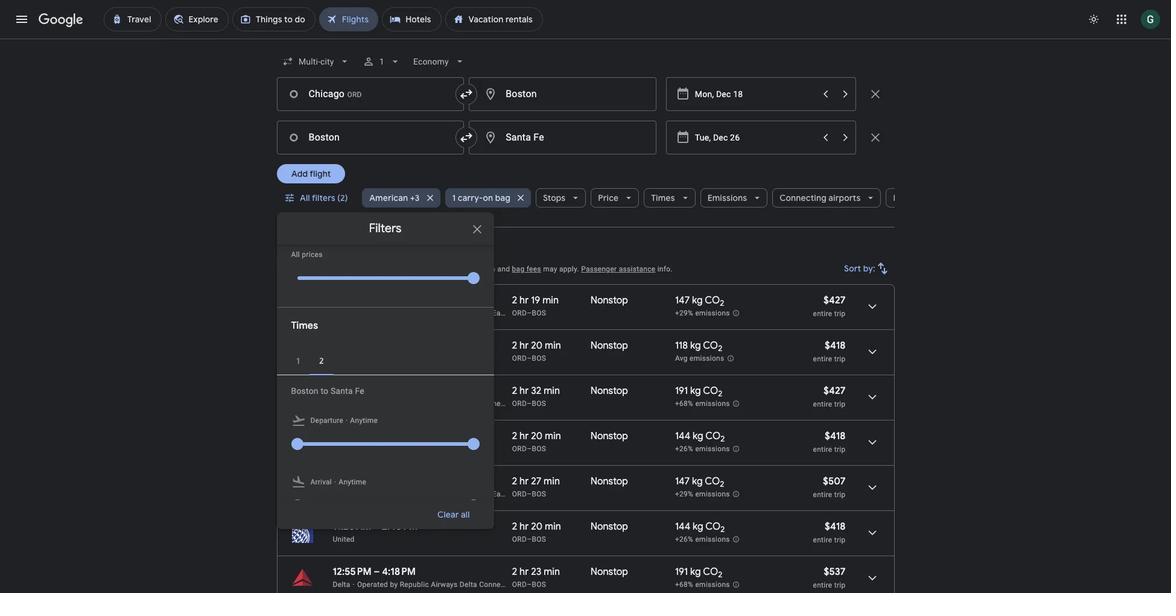 Task type: describe. For each thing, give the bounding box(es) containing it.
passenger
[[582, 265, 617, 274]]

add flight
[[291, 168, 331, 179]]

swap origin and destination. image for departure text field on the right
[[460, 130, 474, 145]]

all
[[461, 510, 470, 520]]

2 inside 7:35 am operated by republic airways delta connection 2 hr 32 min ord – bos
[[512, 385, 518, 397]]

$427 entire trip for 147
[[814, 295, 846, 318]]

$418 entire trip for 12:25 pm
[[814, 430, 846, 454]]

$418 for 2:40 pm
[[825, 521, 846, 533]]

min inside 7:04 am – 10:23 am operated by envoy air as american eagle 2 hr 19 min ord – bos
[[543, 295, 559, 307]]

hr for first total duration 2 hr 20 min. element from the top
[[520, 340, 529, 352]]

times inside popup button
[[652, 193, 675, 203]]

19
[[531, 295, 541, 307]]

all prices
[[291, 251, 323, 259]]

– inside '2 hr 27 min ord – bos'
[[527, 490, 532, 499]]

emissions
[[708, 193, 748, 203]]

entire for $418 text box related to 118
[[814, 355, 833, 363]]

$507 entire trip
[[814, 476, 846, 499]]

1 2 hr 20 min ord – bos from the top
[[512, 340, 561, 363]]

nonstop for nonstop flight. element for the '507 us dollars' "text box"
[[591, 476, 629, 488]]

charges
[[469, 265, 496, 274]]

prices
[[302, 251, 323, 259]]

operated by envoy air as american eagle
[[372, 490, 511, 499]]

+68% for 2 hr 23 min
[[676, 581, 694, 589]]

2 airways from the top
[[431, 581, 458, 589]]

all flights to boston
[[277, 246, 386, 261]]

flight details. leaves o'hare international airport at 9:05 am on monday, december 18 and arrives at boston logan international airport at 12:25 pm on monday, december 18. image
[[858, 428, 887, 457]]

2 fees from the left
[[527, 265, 541, 274]]

by:
[[864, 263, 876, 274]]

418 us dollars text field for 144
[[825, 521, 846, 533]]

1 for 1
[[380, 57, 385, 66]]

1 carry-on bag
[[453, 193, 511, 203]]

optional
[[438, 265, 467, 274]]

nonstop flight. element for the '507 us dollars' "text box"
[[591, 476, 629, 490]]

Departure time: 11:20 AM. text field
[[333, 521, 372, 533]]

1 button
[[358, 47, 406, 76]]

32
[[531, 385, 542, 397]]

may
[[543, 265, 558, 274]]

– inside 7:35 am operated by republic airways delta connection 2 hr 32 min ord – bos
[[527, 400, 532, 408]]

total duration 2 hr 20 min. element for 2:40 pm
[[512, 521, 591, 535]]

418 US dollars text field
[[825, 430, 846, 443]]

by up 2:40 pm text box
[[405, 490, 413, 499]]

1 vertical spatial  image
[[353, 581, 355, 589]]

duration
[[894, 193, 929, 203]]

kg for nonstop flight. element for the '507 us dollars' "text box"
[[693, 476, 703, 488]]

– up 23
[[527, 536, 532, 544]]

144 for 12:25 pm
[[676, 430, 691, 443]]

republic inside 7:35 am operated by republic airways delta connection 2 hr 32 min ord – bos
[[400, 400, 429, 408]]

adult.
[[417, 265, 436, 274]]

clear all
[[438, 510, 470, 520]]

12:25 pm
[[380, 430, 418, 443]]

bag fees button
[[512, 265, 541, 274]]

147 for 2 hr 19 min
[[676, 295, 690, 307]]

price button
[[591, 184, 640, 213]]

connecting
[[780, 193, 827, 203]]

boston inside search field
[[291, 386, 319, 396]]

to inside search field
[[321, 386, 329, 396]]

leaves o'hare international airport at 9:05 am on monday, december 18 and arrives at boston logan international airport at 12:25 pm on monday, december 18. element
[[333, 430, 418, 443]]

trip for the "flight details. leaves o'hare international airport at 9:05 am on monday, december 18 and arrives at boston logan international airport at 12:25 pm on monday, december 18." image
[[835, 446, 846, 454]]

ord for sixth nonstop flight. element from the bottom of the page
[[512, 354, 527, 363]]

2 envoy from the top
[[415, 490, 435, 499]]

0 vertical spatial  image
[[334, 476, 336, 488]]

+26% for 2:40 pm
[[676, 536, 694, 544]]

taxes
[[356, 265, 375, 274]]

airports
[[829, 193, 861, 203]]

emissions for 6th nonstop flight. element
[[696, 536, 730, 544]]

9:05 am
[[333, 430, 369, 443]]

– left arrival time: 4:18 pm. text box
[[374, 566, 380, 578]]

$418 for 12:25 pm
[[825, 430, 846, 443]]

flight details. leaves o'hare international airport at 7:35 am on monday, december 18 and arrives at boston logan international airport at 11:07 am on monday, december 18. image
[[858, 383, 887, 412]]

clear
[[438, 510, 459, 520]]

0 vertical spatial to
[[332, 246, 343, 261]]

Departure time: 10:01 AM. text field
[[333, 476, 373, 488]]

2 hr 27 min ord – bos
[[512, 476, 560, 499]]

+68% for 2 hr 32 min
[[676, 400, 694, 408]]

anytime for arrival
[[339, 478, 367, 487]]

1 $418 entire trip from the top
[[814, 340, 846, 363]]

$507
[[823, 476, 846, 488]]

nonstop flight. element for 537 us dollars text box in the right bottom of the page
[[591, 566, 629, 580]]

2 inside 118 kg co 2
[[719, 344, 723, 354]]

nonstop for sixth nonstop flight. element from the bottom of the page
[[591, 340, 629, 352]]

118 kg co 2
[[676, 340, 723, 354]]

bos for flight details. leaves o'hare international airport at 11:20 am on monday, december 18 and arrives at boston logan international airport at 2:40 pm on monday, december 18. icon
[[532, 536, 546, 544]]

filters
[[369, 221, 402, 236]]

all filters (2)
[[300, 193, 348, 203]]

1 fees from the left
[[383, 265, 397, 274]]

entire for 427 us dollars text field
[[814, 400, 833, 409]]

sort by: button
[[840, 254, 895, 283]]

kg for 6th nonstop flight. element
[[693, 521, 704, 533]]

stops
[[543, 193, 566, 203]]

co for 6th nonstop flight. element
[[706, 521, 721, 533]]

147 kg co 2 for $507
[[676, 476, 725, 490]]

– down the '19'
[[527, 309, 532, 318]]

connecting airports button
[[773, 184, 882, 213]]

fe
[[355, 386, 365, 396]]

191 kg co 2 for $537
[[676, 566, 723, 580]]

required
[[326, 265, 354, 274]]

times button
[[644, 184, 696, 213]]

2 eagle from the top
[[493, 490, 511, 499]]

clear all button
[[423, 501, 485, 529]]

co for sixth nonstop flight. element from the bottom of the page
[[703, 340, 719, 352]]

+3
[[410, 193, 420, 203]]

carry-
[[458, 193, 483, 203]]

santa
[[331, 386, 353, 396]]

1 horizontal spatial 1
[[411, 265, 415, 274]]

0 horizontal spatial times
[[291, 320, 318, 332]]

trip for flight details. leaves o'hare international airport at 7:35 am on monday, december 18 and arrives at boston logan international airport at 11:07 am on monday, december 18. 'icon'
[[835, 400, 846, 409]]

+26% emissions for 12:25 pm
[[676, 445, 730, 454]]

all filters (2) button
[[277, 184, 358, 213]]

all for all flights to boston
[[277, 246, 291, 261]]

nonstop for 418 us dollars text box's nonstop flight. element
[[591, 430, 629, 443]]

flight details. leaves o'hare international airport at 12:55 pm on monday, december 18 and arrives at boston logan international airport at 4:18 pm on monday, december 18. image
[[858, 564, 887, 593]]

11:20 am
[[333, 521, 372, 533]]

Arrival time: 12:25 PM. text field
[[380, 430, 418, 443]]

add flight button
[[277, 164, 345, 184]]

144 kg co 2 for 2:40 pm
[[676, 521, 725, 535]]

assistance
[[619, 265, 656, 274]]

537 US dollars text field
[[824, 566, 846, 578]]

10:01 am
[[333, 476, 373, 488]]

bag inside popup button
[[496, 193, 511, 203]]

min for first total duration 2 hr 20 min. element from the top
[[545, 340, 561, 352]]

10:23 am
[[380, 295, 420, 307]]

23
[[531, 566, 542, 578]]

2 connection from the top
[[480, 581, 518, 589]]

american up all
[[458, 490, 491, 499]]

$537
[[824, 566, 846, 578]]

$427 for 191
[[824, 385, 846, 397]]

12:55 pm – 4:18 pm
[[333, 566, 416, 578]]

Departure text field
[[695, 78, 815, 110]]

co for nonstop flight. element for the '507 us dollars' "text box"
[[705, 476, 720, 488]]

nonstop for 537 us dollars text box in the right bottom of the page's nonstop flight. element
[[591, 566, 629, 578]]

427 US dollars text field
[[824, 385, 846, 397]]

prices include required taxes + fees for 1 adult. optional charges and bag fees may apply. passenger assistance
[[277, 265, 656, 274]]

entire for $427 text field on the right
[[814, 310, 833, 318]]

departure
[[311, 417, 344, 425]]

bos for "flight details. leaves o'hare international airport at 12:55 pm on monday, december 18 and arrives at boston logan international airport at 4:18 pm on monday, december 18." icon
[[532, 581, 546, 589]]

emissions button
[[701, 184, 768, 213]]

2 nonstop flight. element from the top
[[591, 340, 629, 354]]

2 hr 20 min ord – bos for 12:25 pm
[[512, 430, 561, 453]]

filters
[[312, 193, 335, 203]]

191 kg co 2 for $427
[[676, 385, 723, 399]]

Departure time: 12:55 PM. text field
[[333, 566, 372, 578]]

leaves o'hare international airport at 11:20 am on monday, december 18 and arrives at boston logan international airport at 2:40 pm on monday, december 18. element
[[333, 521, 418, 533]]

boston to santa fe
[[291, 386, 365, 396]]

4:18 pm
[[382, 566, 416, 578]]

– up 27
[[527, 445, 532, 453]]

191 for 2 hr 23 min
[[676, 566, 688, 578]]

envoy inside 7:04 am – 10:23 am operated by envoy air as american eagle 2 hr 19 min ord – bos
[[415, 309, 435, 318]]

duration button
[[887, 184, 949, 213]]

by down arrival time: 4:18 pm. text box
[[390, 581, 398, 589]]

nonstop for nonstop flight. element corresponding to $427 text field on the right
[[591, 295, 629, 307]]

– inside 2 hr 23 min ord – bos
[[527, 581, 532, 589]]

27
[[531, 476, 542, 488]]

nonstop flight. element for 418 us dollars text box
[[591, 430, 629, 444]]

emissions for sixth nonstop flight. element from the bottom of the page
[[690, 355, 725, 363]]

1 total duration 2 hr 20 min. element from the top
[[512, 340, 591, 354]]

american +3
[[370, 193, 420, 203]]

trip for flight details. leaves o'hare international airport at 10:01 am on monday, december 18 and arrives at boston logan international airport at 1:28 pm on monday, december 18. image
[[835, 491, 846, 499]]

– right 7:04 am
[[372, 295, 378, 307]]

flight
[[310, 168, 331, 179]]

entire for $418 text box corresponding to 144
[[814, 536, 833, 545]]

trip for the flight details. leaves o'hare international airport at 7:04 am on monday, december 18 and arrives at boston logan international airport at 10:23 am on monday, december 18. "icon"
[[835, 310, 846, 318]]

Departure text field
[[695, 121, 815, 154]]

2 inside 2 hr 23 min ord – bos
[[512, 566, 518, 578]]

connecting airports
[[780, 193, 861, 203]]

+29% for 2 hr 27 min
[[676, 490, 694, 499]]

147 kg co 2 for $427
[[676, 295, 725, 309]]

Departure time: 9:05 AM. text field
[[333, 430, 369, 443]]

avg emissions
[[676, 355, 725, 363]]

Arrival time: 2:40 PM. text field
[[382, 521, 418, 533]]

all for all prices
[[291, 251, 300, 259]]

avg
[[676, 355, 688, 363]]

7:04 am – 10:23 am operated by envoy air as american eagle 2 hr 19 min ord – bos
[[333, 295, 559, 318]]



Task type: locate. For each thing, give the bounding box(es) containing it.
1 horizontal spatial price
[[599, 193, 619, 203]]

12:55 pm
[[333, 566, 372, 578]]

1 144 kg co 2 from the top
[[676, 430, 725, 444]]

191 for 2 hr 32 min
[[676, 385, 688, 397]]

1 147 from the top
[[676, 295, 690, 307]]

2 vertical spatial total duration 2 hr 20 min. element
[[512, 521, 591, 535]]

trip for "flight details. leaves o'hare international airport at 12:55 pm on monday, december 18 and arrives at boston logan international airport at 4:18 pm on monday, december 18." icon
[[835, 581, 846, 590]]

2 $427 entire trip from the top
[[814, 385, 846, 409]]

427 US dollars text field
[[824, 295, 846, 307]]

2 total duration 2 hr 20 min. element from the top
[[512, 430, 591, 444]]

apply.
[[560, 265, 580, 274]]

ord down total duration 2 hr 23 min. element
[[512, 581, 527, 589]]

kg for nonstop flight. element associated with 427 us dollars text field
[[691, 385, 701, 397]]

min for total duration 2 hr 23 min. element
[[544, 566, 560, 578]]

0 vertical spatial +29%
[[676, 309, 694, 318]]

1 vertical spatial eagle
[[493, 490, 511, 499]]

1 as from the top
[[448, 309, 456, 318]]

3 nonstop from the top
[[591, 385, 629, 397]]

2 +26% emissions from the top
[[676, 536, 730, 544]]

$427
[[824, 295, 846, 307], [824, 385, 846, 397]]

2 hr 20 min ord – bos for 2:40 pm
[[512, 521, 561, 544]]

2:40 pm
[[382, 521, 418, 533]]

trip for flight details. leaves o'hare international airport at 7:10 am on monday, december 18 and arrives at boston logan international airport at 10:30 am on monday, december 18. image at the right of page
[[835, 355, 846, 363]]

envoy
[[415, 309, 435, 318], [415, 490, 435, 499]]

4 hr from the top
[[520, 430, 529, 443]]

ord for 6th nonstop flight. element
[[512, 536, 527, 544]]

– up 32 on the bottom of page
[[527, 354, 532, 363]]

7 bos from the top
[[532, 581, 546, 589]]

flights
[[293, 246, 329, 261]]

for
[[399, 265, 409, 274]]

2 hr 23 min ord – bos
[[512, 566, 560, 589]]

on
[[483, 193, 493, 203]]

3 nonstop flight. element from the top
[[591, 385, 629, 399]]

operated down 12:55 pm – 4:18 pm
[[357, 581, 388, 589]]

0 vertical spatial 20
[[531, 340, 543, 352]]

1 +29% from the top
[[676, 309, 694, 318]]

include
[[300, 265, 325, 274]]

kg for 537 us dollars text box in the right bottom of the page's nonstop flight. element
[[691, 566, 701, 578]]

min right the '19'
[[543, 295, 559, 307]]

entire
[[814, 310, 833, 318], [814, 355, 833, 363], [814, 400, 833, 409], [814, 446, 833, 454], [814, 491, 833, 499], [814, 536, 833, 545], [814, 581, 833, 590]]

0 vertical spatial price
[[599, 193, 619, 203]]

bag right and
[[512, 265, 525, 274]]

0 vertical spatial eagle
[[493, 309, 511, 318]]

3 total duration 2 hr 20 min. element from the top
[[512, 521, 591, 535]]

418 US dollars text field
[[825, 340, 846, 352], [825, 521, 846, 533]]

1 vertical spatial $427
[[824, 385, 846, 397]]

6 nonstop flight. element from the top
[[591, 521, 629, 535]]

co for nonstop flight. element associated with 427 us dollars text field
[[704, 385, 719, 397]]

6 trip from the top
[[835, 536, 846, 545]]

ord for nonstop flight. element for the '507 us dollars' "text box"
[[512, 490, 527, 499]]

6 ord from the top
[[512, 536, 527, 544]]

5 nonstop flight. element from the top
[[591, 476, 629, 490]]

None text field
[[469, 77, 657, 111], [277, 121, 464, 155], [469, 77, 657, 111], [277, 121, 464, 155]]

1 horizontal spatial bag
[[512, 265, 525, 274]]

min right 27
[[544, 476, 560, 488]]

2 vertical spatial 2 hr 20 min ord – bos
[[512, 521, 561, 544]]

swap origin and destination. image
[[460, 87, 474, 101], [460, 130, 474, 145]]

5 ord from the top
[[512, 490, 527, 499]]

4 ord from the top
[[512, 445, 527, 453]]

+29% for 2 hr 19 min
[[676, 309, 694, 318]]

– right the departure time: 9:05 am. text box on the left bottom of the page
[[372, 430, 378, 443]]

hr inside 7:35 am operated by republic airways delta connection 2 hr 32 min ord – bos
[[520, 385, 529, 397]]

$427 down sort
[[824, 295, 846, 307]]

1 vertical spatial 1
[[453, 193, 456, 203]]

republic
[[400, 400, 429, 408], [400, 581, 429, 589]]

None field
[[277, 51, 356, 72], [409, 51, 471, 72], [277, 51, 356, 72], [409, 51, 471, 72]]

trip inside $537 entire trip
[[835, 581, 846, 590]]

0 vertical spatial republic
[[400, 400, 429, 408]]

total duration 2 hr 20 min. element for 12:25 pm
[[512, 430, 591, 444]]

all inside button
[[300, 193, 310, 203]]

nonstop flight. element for 427 us dollars text field
[[591, 385, 629, 399]]

ord down total duration 2 hr 19 min. element
[[512, 309, 527, 318]]

nonstop flight. element
[[591, 295, 629, 309], [591, 340, 629, 354], [591, 385, 629, 399], [591, 430, 629, 444], [591, 476, 629, 490], [591, 521, 629, 535], [591, 566, 629, 580]]

min inside 7:35 am operated by republic airways delta connection 2 hr 32 min ord – bos
[[544, 385, 560, 397]]

0 vertical spatial as
[[448, 309, 456, 318]]

1 vertical spatial 20
[[531, 430, 543, 443]]

total duration 2 hr 19 min. element
[[512, 295, 591, 309]]

507 US dollars text field
[[823, 476, 846, 488]]

bag
[[496, 193, 511, 203], [512, 265, 525, 274]]

$427 entire trip
[[814, 295, 846, 318], [814, 385, 846, 409]]

ord down total duration 2 hr 32 min. element on the bottom of page
[[512, 400, 527, 408]]

total duration 2 hr 32 min. element
[[512, 385, 591, 399]]

1 vertical spatial anytime
[[339, 478, 367, 487]]

2 2 hr 20 min ord – bos from the top
[[512, 430, 561, 453]]

emissions for nonstop flight. element for the '507 us dollars' "text box"
[[696, 490, 730, 499]]

close dialog image
[[470, 222, 485, 237]]

1 vertical spatial 418 us dollars text field
[[825, 521, 846, 533]]

republic down arrival time: 4:18 pm. text box
[[400, 581, 429, 589]]

$418 left flight details. leaves o'hare international airport at 7:10 am on monday, december 18 and arrives at boston logan international airport at 10:30 am on monday, december 18. image at the right of page
[[825, 340, 846, 352]]

entire down 418 us dollars text box
[[814, 446, 833, 454]]

0 vertical spatial $427 entire trip
[[814, 295, 846, 318]]

+26% emissions for 2:40 pm
[[676, 536, 730, 544]]

bos down 23
[[532, 581, 546, 589]]

total duration 2 hr 20 min. element down total duration 2 hr 32 min. element on the bottom of page
[[512, 430, 591, 444]]

entire for the '507 us dollars' "text box"
[[814, 491, 833, 499]]

4 nonstop from the top
[[591, 430, 629, 443]]

american +3 button
[[362, 184, 440, 213]]

leaves o'hare international airport at 12:55 pm on monday, december 18 and arrives at boston logan international airport at 4:18 pm on monday, december 18. element
[[333, 566, 416, 578]]

1 nonstop flight. element from the top
[[591, 295, 629, 309]]

co
[[705, 295, 720, 307], [703, 340, 719, 352], [704, 385, 719, 397], [706, 430, 721, 443], [705, 476, 720, 488], [706, 521, 721, 533], [704, 566, 719, 578]]

connection inside 7:35 am operated by republic airways delta connection 2 hr 32 min ord – bos
[[480, 400, 518, 408]]

2 republic from the top
[[400, 581, 429, 589]]

$427 for 147
[[824, 295, 846, 307]]

2 vertical spatial $418
[[825, 521, 846, 533]]

$537 entire trip
[[814, 566, 846, 590]]

2 +29% from the top
[[676, 490, 694, 499]]

0 vertical spatial air
[[437, 309, 446, 318]]

by down 10:23 am in the left of the page
[[405, 309, 413, 318]]

2 inside 7:04 am – 10:23 am operated by envoy air as american eagle 2 hr 19 min ord – bos
[[512, 295, 518, 307]]

bos
[[532, 309, 546, 318], [532, 354, 546, 363], [532, 400, 546, 408], [532, 445, 546, 453], [532, 490, 546, 499], [532, 536, 546, 544], [532, 581, 546, 589]]

entire down $537
[[814, 581, 833, 590]]

sort
[[844, 263, 862, 274]]

min right 23
[[544, 566, 560, 578]]

min right 32 on the bottom of page
[[544, 385, 560, 397]]

united for 9:05 am
[[333, 445, 355, 453]]

entire inside $537 entire trip
[[814, 581, 833, 590]]

0 vertical spatial airways
[[431, 400, 458, 408]]

boston
[[346, 246, 386, 261], [291, 386, 319, 396]]

418 us dollars text field left flight details. leaves o'hare international airport at 7:10 am on monday, december 18 and arrives at boston logan international airport at 10:30 am on monday, december 18. image at the right of page
[[825, 340, 846, 352]]

(2)
[[337, 193, 348, 203]]

1 418 us dollars text field from the top
[[825, 340, 846, 352]]

total duration 2 hr 20 min. element up total duration 2 hr 32 min. element on the bottom of page
[[512, 340, 591, 354]]

2 air from the top
[[437, 490, 446, 499]]

remove flight from boston to santa fe on tue, dec 26 image
[[869, 130, 883, 145]]

1 vertical spatial boston
[[291, 386, 319, 396]]

trip up $537
[[835, 536, 846, 545]]

– inside 9:05 am – 12:25 pm united
[[372, 430, 378, 443]]

4 bos from the top
[[532, 445, 546, 453]]

ord inside '2 hr 27 min ord – bos'
[[512, 490, 527, 499]]

7:35 am operated by republic airways delta connection 2 hr 32 min ord – bos
[[333, 385, 560, 408]]

stops button
[[536, 184, 586, 213]]

2 144 from the top
[[676, 521, 691, 533]]

1 vertical spatial total duration 2 hr 20 min. element
[[512, 430, 591, 444]]

trip down $427 text field on the right
[[835, 310, 846, 318]]

1 vertical spatial $418 entire trip
[[814, 430, 846, 454]]

as up clear all
[[448, 490, 456, 499]]

total duration 2 hr 23 min. element
[[512, 566, 591, 580]]

3 2 hr 20 min ord – bos from the top
[[512, 521, 561, 544]]

+29%
[[676, 309, 694, 318], [676, 490, 694, 499]]

hr inside '2 hr 27 min ord – bos'
[[520, 476, 529, 488]]

operated down 10:23 am in the left of the page
[[372, 309, 403, 318]]

hr for total duration 2 hr 23 min. element
[[520, 566, 529, 578]]

trip down the '507 us dollars' "text box"
[[835, 491, 846, 499]]

all for all filters (2)
[[300, 193, 310, 203]]

118
[[676, 340, 688, 352]]

0 horizontal spatial  image
[[334, 476, 336, 488]]

anytime for departure
[[350, 417, 378, 425]]

1 191 kg co 2 from the top
[[676, 385, 723, 399]]

hr for total duration 2 hr 20 min. element related to 12:25 pm
[[520, 430, 529, 443]]

hr for total duration 2 hr 27 min. element in the bottom of the page
[[520, 476, 529, 488]]

1 vertical spatial swap origin and destination. image
[[460, 130, 474, 145]]

418 us dollars text field for 118
[[825, 340, 846, 352]]

boston up taxes
[[346, 246, 386, 261]]

1 vertical spatial 144 kg co 2
[[676, 521, 725, 535]]

united inside 9:05 am – 12:25 pm united
[[333, 445, 355, 453]]

add
[[291, 168, 308, 179]]

$418 left the "flight details. leaves o'hare international airport at 9:05 am on monday, december 18 and arrives at boston logan international airport at 12:25 pm on monday, december 18." image
[[825, 430, 846, 443]]

7 trip from the top
[[835, 581, 846, 590]]

2 hr 20 min ord – bos up 27
[[512, 430, 561, 453]]

ord for 537 us dollars text box in the right bottom of the page's nonstop flight. element
[[512, 581, 527, 589]]

airways inside 7:35 am operated by republic airways delta connection 2 hr 32 min ord – bos
[[431, 400, 458, 408]]

ord inside 7:35 am operated by republic airways delta connection 2 hr 32 min ord – bos
[[512, 400, 527, 408]]

bos for flight details. leaves o'hare international airport at 10:01 am on monday, december 18 and arrives at boston logan international airport at 1:28 pm on monday, december 18. image
[[532, 490, 546, 499]]

operated inside 7:35 am operated by republic airways delta connection 2 hr 32 min ord – bos
[[357, 400, 388, 408]]

hr inside 7:04 am – 10:23 am operated by envoy air as american eagle 2 hr 19 min ord – bos
[[520, 295, 529, 307]]

7 hr from the top
[[520, 566, 529, 578]]

min inside '2 hr 27 min ord – bos'
[[544, 476, 560, 488]]

entire inside $507 entire trip
[[814, 491, 833, 499]]

20 down 32 on the bottom of page
[[531, 430, 543, 443]]

operated down fe
[[357, 400, 388, 408]]

min
[[543, 295, 559, 307], [545, 340, 561, 352], [544, 385, 560, 397], [545, 430, 561, 443], [544, 476, 560, 488], [545, 521, 561, 533], [544, 566, 560, 578]]

7 nonstop flight. element from the top
[[591, 566, 629, 580]]

1 vertical spatial +29%
[[676, 490, 694, 499]]

2 $418 from the top
[[825, 430, 846, 443]]

1 vertical spatial airways
[[431, 581, 458, 589]]

1
[[380, 57, 385, 66], [453, 193, 456, 203], [411, 265, 415, 274]]

1 united from the top
[[333, 445, 355, 453]]

1 ord from the top
[[512, 309, 527, 318]]

0 horizontal spatial bag
[[496, 193, 511, 203]]

144
[[676, 430, 691, 443], [676, 521, 691, 533]]

2 20 from the top
[[531, 430, 543, 443]]

191
[[676, 385, 688, 397], [676, 566, 688, 578]]

2 191 from the top
[[676, 566, 688, 578]]

co for 418 us dollars text box's nonstop flight. element
[[706, 430, 721, 443]]

0 horizontal spatial boston
[[291, 386, 319, 396]]

operated inside 7:04 am – 10:23 am operated by envoy air as american eagle 2 hr 19 min ord – bos
[[372, 309, 403, 318]]

eagle down and
[[493, 309, 511, 318]]

5 nonstop from the top
[[591, 476, 629, 488]]

emissions for nonstop flight. element corresponding to $427 text field on the right
[[696, 309, 730, 318]]

4 trip from the top
[[835, 446, 846, 454]]

sort by:
[[844, 263, 876, 274]]

9:05 am – 12:25 pm united
[[333, 430, 418, 453]]

air up clear
[[437, 490, 446, 499]]

ord for 418 us dollars text box's nonstop flight. element
[[512, 445, 527, 453]]

total duration 2 hr 27 min. element
[[512, 476, 591, 490]]

1 carry-on bag button
[[445, 184, 531, 213]]

kg for nonstop flight. element corresponding to $427 text field on the right
[[693, 295, 703, 307]]

min down total duration 2 hr 19 min. element
[[545, 340, 561, 352]]

0 vertical spatial boston
[[346, 246, 386, 261]]

bos up 32 on the bottom of page
[[532, 354, 546, 363]]

hr down '2 hr 27 min ord – bos'
[[520, 521, 529, 533]]

2 +29% emissions from the top
[[676, 490, 730, 499]]

ord down total duration 2 hr 27 min. element in the bottom of the page
[[512, 490, 527, 499]]

2
[[512, 295, 518, 307], [720, 298, 725, 309], [512, 340, 518, 352], [719, 344, 723, 354], [512, 385, 518, 397], [719, 389, 723, 399], [512, 430, 518, 443], [721, 434, 725, 444], [512, 476, 518, 488], [720, 479, 725, 490], [512, 521, 518, 533], [721, 525, 725, 535], [512, 566, 518, 578], [719, 570, 723, 580]]

191 kg co 2
[[676, 385, 723, 399], [676, 566, 723, 580]]

20
[[531, 340, 543, 352], [531, 430, 543, 443], [531, 521, 543, 533]]

2 bos from the top
[[532, 354, 546, 363]]

bos down 27
[[532, 490, 546, 499]]

american
[[370, 193, 408, 203], [458, 309, 491, 318], [333, 490, 365, 499], [458, 490, 491, 499]]

Departure time: 7:35 AM. text field
[[333, 385, 368, 397]]

1 vertical spatial price
[[291, 219, 314, 231]]

11:20 am – 2:40 pm united
[[333, 521, 418, 544]]

+26% for 12:25 pm
[[676, 445, 694, 454]]

anytime right arrival
[[339, 478, 367, 487]]

2 entire from the top
[[814, 355, 833, 363]]

hr down total duration 2 hr 32 min. element on the bottom of page
[[520, 430, 529, 443]]

1 vertical spatial +26% emissions
[[676, 536, 730, 544]]

1 vertical spatial republic
[[400, 581, 429, 589]]

entire up 537 us dollars text box in the right bottom of the page
[[814, 536, 833, 545]]

144 kg co 2
[[676, 430, 725, 444], [676, 521, 725, 535]]

1 swap origin and destination. image from the top
[[460, 87, 474, 101]]

operated up leaves o'hare international airport at 11:20 am on monday, december 18 and arrives at boston logan international airport at 2:40 pm on monday, december 18. element
[[372, 490, 403, 499]]

1 vertical spatial to
[[321, 386, 329, 396]]

emissions for nonstop flight. element associated with 427 us dollars text field
[[696, 400, 730, 408]]

0 vertical spatial anytime
[[350, 417, 378, 425]]

1 vertical spatial +68%
[[676, 581, 694, 589]]

0 vertical spatial 191
[[676, 385, 688, 397]]

0 vertical spatial +26% emissions
[[676, 445, 730, 454]]

fees
[[383, 265, 397, 274], [527, 265, 541, 274]]

hr
[[520, 295, 529, 307], [520, 340, 529, 352], [520, 385, 529, 397], [520, 430, 529, 443], [520, 476, 529, 488], [520, 521, 529, 533], [520, 566, 529, 578]]

3 bos from the top
[[532, 400, 546, 408]]

connection
[[480, 400, 518, 408], [480, 581, 518, 589]]

change appearance image
[[1080, 5, 1109, 34]]

2 hr from the top
[[520, 340, 529, 352]]

kg
[[693, 295, 703, 307], [691, 340, 701, 352], [691, 385, 701, 397], [693, 430, 704, 443], [693, 476, 703, 488], [693, 521, 704, 533], [691, 566, 701, 578]]

air down the optional
[[437, 309, 446, 318]]

by
[[405, 309, 413, 318], [390, 400, 398, 408], [405, 490, 413, 499], [390, 581, 398, 589]]

0 vertical spatial times
[[652, 193, 675, 203]]

0 vertical spatial +68% emissions
[[676, 400, 730, 408]]

+
[[377, 265, 381, 274]]

0 vertical spatial envoy
[[415, 309, 435, 318]]

Arrival time: 4:18 PM. text field
[[382, 566, 416, 578]]

min for 2:40 pm's total duration 2 hr 20 min. element
[[545, 521, 561, 533]]

2 147 kg co 2 from the top
[[676, 476, 725, 490]]

1 147 kg co 2 from the top
[[676, 295, 725, 309]]

0 horizontal spatial price
[[291, 219, 314, 231]]

trip
[[835, 310, 846, 318], [835, 355, 846, 363], [835, 400, 846, 409], [835, 446, 846, 454], [835, 491, 846, 499], [835, 536, 846, 545], [835, 581, 846, 590]]

7:35 am
[[333, 385, 368, 397]]

1 vertical spatial air
[[437, 490, 446, 499]]

1 entire from the top
[[814, 310, 833, 318]]

ord up total duration 2 hr 32 min. element on the bottom of page
[[512, 354, 527, 363]]

0 vertical spatial +68%
[[676, 400, 694, 408]]

147
[[676, 295, 690, 307], [676, 476, 690, 488]]

1 republic from the top
[[400, 400, 429, 408]]

min for total duration 2 hr 20 min. element related to 12:25 pm
[[545, 430, 561, 443]]

flight details. leaves o'hare international airport at 11:20 am on monday, december 18 and arrives at boston logan international airport at 2:40 pm on monday, december 18. image
[[858, 519, 887, 548]]

total duration 2 hr 20 min. element
[[512, 340, 591, 354], [512, 430, 591, 444], [512, 521, 591, 535]]

as down the optional
[[448, 309, 456, 318]]

$418 left flight details. leaves o'hare international airport at 11:20 am on monday, december 18 and arrives at boston logan international airport at 2:40 pm on monday, december 18. icon
[[825, 521, 846, 533]]

nonstop for 6th nonstop flight. element
[[591, 521, 629, 533]]

bos inside '2 hr 27 min ord – bos'
[[532, 490, 546, 499]]

united for 11:20 am
[[333, 536, 355, 544]]

1 +29% emissions from the top
[[676, 309, 730, 318]]

0 vertical spatial 418 us dollars text field
[[825, 340, 846, 352]]

republic up arrival time: 12:25 pm. text field
[[400, 400, 429, 408]]

1 horizontal spatial boston
[[346, 246, 386, 261]]

2 191 kg co 2 from the top
[[676, 566, 723, 580]]

hr left the '19'
[[520, 295, 529, 307]]

6 nonstop from the top
[[591, 521, 629, 533]]

20 for 12:25 pm
[[531, 430, 543, 443]]

0 vertical spatial 2 hr 20 min ord – bos
[[512, 340, 561, 363]]

2 nonstop from the top
[[591, 340, 629, 352]]

0 vertical spatial $427
[[824, 295, 846, 307]]

– inside 11:20 am – 2:40 pm united
[[374, 521, 380, 533]]

bos inside 2 hr 23 min ord – bos
[[532, 581, 546, 589]]

2 147 from the top
[[676, 476, 690, 488]]

co for 537 us dollars text box in the right bottom of the page's nonstop flight. element
[[704, 566, 719, 578]]

1 +26% emissions from the top
[[676, 445, 730, 454]]

1 vertical spatial envoy
[[415, 490, 435, 499]]

trip for flight details. leaves o'hare international airport at 11:20 am on monday, december 18 and arrives at boston logan international airport at 2:40 pm on monday, december 18. icon
[[835, 536, 846, 545]]

swap origin and destination. image for departure text box
[[460, 87, 474, 101]]

– down 23
[[527, 581, 532, 589]]

united down the departure time: 9:05 am. text box on the left bottom of the page
[[333, 445, 355, 453]]

– left 2:40 pm text box
[[374, 521, 380, 533]]

2 inside '2 hr 27 min ord – bos'
[[512, 476, 518, 488]]

kg for sixth nonstop flight. element from the bottom of the page
[[691, 340, 701, 352]]

delta inside 7:35 am operated by republic airways delta connection 2 hr 32 min ord – bos
[[460, 400, 478, 408]]

$427 entire trip for 191
[[814, 385, 846, 409]]

nonstop flight. element for $427 text field on the right
[[591, 295, 629, 309]]

1 vertical spatial as
[[448, 490, 456, 499]]

0 horizontal spatial to
[[321, 386, 329, 396]]

total duration 2 hr 20 min. element down '2 hr 27 min ord – bos'
[[512, 521, 591, 535]]

+68% emissions for $537
[[676, 581, 730, 589]]

entire down $427 text field on the right
[[814, 310, 833, 318]]

co inside 118 kg co 2
[[703, 340, 719, 352]]

$418 entire trip up $537
[[814, 521, 846, 545]]

1 vertical spatial +29% emissions
[[676, 490, 730, 499]]

144 for 2:40 pm
[[676, 521, 691, 533]]

3 $418 from the top
[[825, 521, 846, 533]]

air
[[437, 309, 446, 318], [437, 490, 446, 499]]

none search field containing filters
[[277, 47, 949, 535]]

2 $427 from the top
[[824, 385, 846, 397]]

3 $418 entire trip from the top
[[814, 521, 846, 545]]

20 for 2:40 pm
[[531, 521, 543, 533]]

4 entire from the top
[[814, 446, 833, 454]]

7 entire from the top
[[814, 581, 833, 590]]

bag right on on the top left of page
[[496, 193, 511, 203]]

None text field
[[277, 77, 464, 111], [469, 121, 657, 155], [277, 77, 464, 111], [469, 121, 657, 155]]

operated by republic airways delta connection
[[357, 581, 518, 589]]

bos up 23
[[532, 536, 546, 544]]

0 horizontal spatial fees
[[383, 265, 397, 274]]

1 bos from the top
[[532, 309, 546, 318]]

2 +26% from the top
[[676, 536, 694, 544]]

0 vertical spatial united
[[333, 445, 355, 453]]

 image
[[334, 476, 336, 488], [353, 581, 355, 589]]

price up flights
[[291, 219, 314, 231]]

2 trip from the top
[[835, 355, 846, 363]]

min for total duration 2 hr 27 min. element in the bottom of the page
[[544, 476, 560, 488]]

1 vertical spatial 147
[[676, 476, 690, 488]]

0 vertical spatial +29% emissions
[[676, 309, 730, 318]]

airways
[[431, 400, 458, 408], [431, 581, 458, 589]]

emissions for 418 us dollars text box's nonstop flight. element
[[696, 445, 730, 454]]

0 vertical spatial 191 kg co 2
[[676, 385, 723, 399]]

envoy down 10:23 am in the left of the page
[[415, 309, 435, 318]]

1 191 from the top
[[676, 385, 688, 397]]

bos inside 7:04 am – 10:23 am operated by envoy air as american eagle 2 hr 19 min ord – bos
[[532, 309, 546, 318]]

$418 entire trip for 2:40 pm
[[814, 521, 846, 545]]

1 horizontal spatial fees
[[527, 265, 541, 274]]

prices
[[277, 265, 298, 274]]

entire down the '507 us dollars' "text box"
[[814, 491, 833, 499]]

1 horizontal spatial to
[[332, 246, 343, 261]]

hr for 2:40 pm's total duration 2 hr 20 min. element
[[520, 521, 529, 533]]

bos inside 7:35 am operated by republic airways delta connection 2 hr 32 min ord – bos
[[532, 400, 546, 408]]

1 connection from the top
[[480, 400, 518, 408]]

1 air from the top
[[437, 309, 446, 318]]

min down '2 hr 27 min ord – bos'
[[545, 521, 561, 533]]

min inside 2 hr 23 min ord – bos
[[544, 566, 560, 578]]

1 vertical spatial 144
[[676, 521, 691, 533]]

2 vertical spatial 20
[[531, 521, 543, 533]]

– down 27
[[527, 490, 532, 499]]

20 up 32 on the bottom of page
[[531, 340, 543, 352]]

$427 entire trip up 418 us dollars text box
[[814, 385, 846, 409]]

main menu image
[[14, 12, 29, 27]]

6 entire from the top
[[814, 536, 833, 545]]

bos up 27
[[532, 445, 546, 453]]

1 $418 from the top
[[825, 340, 846, 352]]

united
[[333, 445, 355, 453], [333, 536, 355, 544]]

american inside 7:04 am – 10:23 am operated by envoy air as american eagle 2 hr 19 min ord – bos
[[458, 309, 491, 318]]

$418 entire trip
[[814, 340, 846, 363], [814, 430, 846, 454], [814, 521, 846, 545]]

1 vertical spatial 147 kg co 2
[[676, 476, 725, 490]]

1 airways from the top
[[431, 400, 458, 408]]

hr inside 2 hr 23 min ord – bos
[[520, 566, 529, 578]]

hr left 23
[[520, 566, 529, 578]]

by inside 7:35 am operated by republic airways delta connection 2 hr 32 min ord – bos
[[390, 400, 398, 408]]

1 vertical spatial +26%
[[676, 536, 694, 544]]

connection down total duration 2 hr 23 min. element
[[480, 581, 518, 589]]

6 hr from the top
[[520, 521, 529, 533]]

0 vertical spatial total duration 2 hr 20 min. element
[[512, 340, 591, 354]]

ord up 2 hr 23 min ord – bos
[[512, 536, 527, 544]]

5 bos from the top
[[532, 490, 546, 499]]

american down 10:01 am
[[333, 490, 365, 499]]

2 horizontal spatial 1
[[453, 193, 456, 203]]

emissions for 537 us dollars text box in the right bottom of the page's nonstop flight. element
[[696, 581, 730, 589]]

0 vertical spatial $418
[[825, 340, 846, 352]]

1 envoy from the top
[[415, 309, 435, 318]]

418 us dollars text field left flight details. leaves o'hare international airport at 11:20 am on monday, december 18 and arrives at boston logan international airport at 2:40 pm on monday, december 18. icon
[[825, 521, 846, 533]]

0 vertical spatial 147 kg co 2
[[676, 295, 725, 309]]

times right price popup button
[[652, 193, 675, 203]]

kg inside 118 kg co 2
[[691, 340, 701, 352]]

+29% emissions for $427
[[676, 309, 730, 318]]

+68% emissions for $427
[[676, 400, 730, 408]]

ord inside 7:04 am – 10:23 am operated by envoy air as american eagle 2 hr 19 min ord – bos
[[512, 309, 527, 318]]

and
[[498, 265, 510, 274]]

by inside 7:04 am – 10:23 am operated by envoy air as american eagle 2 hr 19 min ord – bos
[[405, 309, 413, 318]]

entire for 418 us dollars text box
[[814, 446, 833, 454]]

bos for the "flight details. leaves o'hare international airport at 9:05 am on monday, december 18 and arrives at boston logan international airport at 12:25 pm on monday, december 18." image
[[532, 445, 546, 453]]

1 vertical spatial bag
[[512, 265, 525, 274]]

None search field
[[277, 47, 949, 535]]

fees right '+'
[[383, 265, 397, 274]]

1 vertical spatial connection
[[480, 581, 518, 589]]

5 hr from the top
[[520, 476, 529, 488]]

2 ord from the top
[[512, 354, 527, 363]]

trip down $537
[[835, 581, 846, 590]]

trip down 427 us dollars text field
[[835, 400, 846, 409]]

american down charges
[[458, 309, 491, 318]]

+68% emissions
[[676, 400, 730, 408], [676, 581, 730, 589]]

1 horizontal spatial times
[[652, 193, 675, 203]]

0 vertical spatial connection
[[480, 400, 518, 408]]

flight details. leaves o'hare international airport at 7:10 am on monday, december 18 and arrives at boston logan international airport at 10:30 am on monday, december 18. image
[[858, 338, 887, 366]]

1 hr from the top
[[520, 295, 529, 307]]

0 vertical spatial +26%
[[676, 445, 694, 454]]

remove flight from chicago to boston on mon, dec 18 image
[[869, 87, 883, 101]]

0 vertical spatial 1
[[380, 57, 385, 66]]

united inside 11:20 am – 2:40 pm united
[[333, 536, 355, 544]]

5 entire from the top
[[814, 491, 833, 499]]

bos down 32 on the bottom of page
[[532, 400, 546, 408]]

5 trip from the top
[[835, 491, 846, 499]]

1 vertical spatial 191 kg co 2
[[676, 566, 723, 580]]

arrival
[[311, 478, 332, 487]]

2 vertical spatial $418 entire trip
[[814, 521, 846, 545]]

hr left 27
[[520, 476, 529, 488]]

as inside 7:04 am – 10:23 am operated by envoy air as american eagle 2 hr 19 min ord – bos
[[448, 309, 456, 318]]

+29% emissions for $507
[[676, 490, 730, 499]]

1 +26% from the top
[[676, 445, 694, 454]]

0 vertical spatial bag
[[496, 193, 511, 203]]

0 vertical spatial 147
[[676, 295, 690, 307]]

2 hr 20 min ord – bos
[[512, 340, 561, 363], [512, 430, 561, 453], [512, 521, 561, 544]]

0 horizontal spatial 1
[[380, 57, 385, 66]]

1 vertical spatial united
[[333, 536, 355, 544]]

7 nonstop from the top
[[591, 566, 629, 578]]

entire for 537 us dollars text box in the right bottom of the page
[[814, 581, 833, 590]]

6 bos from the top
[[532, 536, 546, 544]]

trip down 418 us dollars text box
[[835, 446, 846, 454]]

3 ord from the top
[[512, 400, 527, 408]]

price inside price popup button
[[599, 193, 619, 203]]

0 vertical spatial 144 kg co 2
[[676, 430, 725, 444]]

nonstop
[[591, 295, 629, 307], [591, 340, 629, 352], [591, 385, 629, 397], [591, 430, 629, 443], [591, 476, 629, 488], [591, 521, 629, 533], [591, 566, 629, 578]]

as
[[448, 309, 456, 318], [448, 490, 456, 499]]

 image right arrival
[[334, 476, 336, 488]]

1 +68% emissions from the top
[[676, 400, 730, 408]]

7 ord from the top
[[512, 581, 527, 589]]

4 nonstop flight. element from the top
[[591, 430, 629, 444]]

eagle inside 7:04 am – 10:23 am operated by envoy air as american eagle 2 hr 19 min ord – bos
[[493, 309, 511, 318]]

0 vertical spatial swap origin and destination. image
[[460, 87, 474, 101]]

american left +3
[[370, 193, 408, 203]]

 image
[[346, 415, 348, 427]]

1 horizontal spatial  image
[[353, 581, 355, 589]]

american inside popup button
[[370, 193, 408, 203]]

2 vertical spatial 1
[[411, 265, 415, 274]]

anytime up the leaves o'hare international airport at 9:05 am on monday, december 18 and arrives at boston logan international airport at 12:25 pm on monday, december 18. element
[[350, 417, 378, 425]]

united down 11:20 am
[[333, 536, 355, 544]]

bos for flight details. leaves o'hare international airport at 7:10 am on monday, december 18 and arrives at boston logan international airport at 10:30 am on monday, december 18. image at the right of page
[[532, 354, 546, 363]]

ord inside 2 hr 23 min ord – bos
[[512, 581, 527, 589]]

1 vertical spatial $427 entire trip
[[814, 385, 846, 409]]

1 +68% from the top
[[676, 400, 694, 408]]

boston up departure
[[291, 386, 319, 396]]

147 for 2 hr 27 min
[[676, 476, 690, 488]]

2 as from the top
[[448, 490, 456, 499]]

1 $427 entire trip from the top
[[814, 295, 846, 318]]

ord up '2 hr 27 min ord – bos'
[[512, 445, 527, 453]]

flight details. leaves o'hare international airport at 10:01 am on monday, december 18 and arrives at boston logan international airport at 1:28 pm on monday, december 18. image
[[858, 473, 887, 502]]

flight details. leaves o'hare international airport at 7:04 am on monday, december 18 and arrives at boston logan international airport at 10:23 am on monday, december 18. image
[[858, 292, 887, 321]]

2 144 kg co 2 from the top
[[676, 521, 725, 535]]

1 vertical spatial +68% emissions
[[676, 581, 730, 589]]

1 for 1 carry-on bag
[[453, 193, 456, 203]]

0 vertical spatial $418 entire trip
[[814, 340, 846, 363]]

by up arrival time: 12:25 pm. text field
[[390, 400, 398, 408]]

2 418 us dollars text field from the top
[[825, 521, 846, 533]]

1 vertical spatial 191
[[676, 566, 688, 578]]

bos down the '19'
[[532, 309, 546, 318]]

0 vertical spatial 144
[[676, 430, 691, 443]]

 image down 12:55 pm
[[353, 581, 355, 589]]

1 vertical spatial 2 hr 20 min ord – bos
[[512, 430, 561, 453]]

1 vertical spatial times
[[291, 320, 318, 332]]

trip inside $507 entire trip
[[835, 491, 846, 499]]

2 hr 20 min ord – bos up 32 on the bottom of page
[[512, 340, 561, 363]]

7:04 am
[[333, 295, 370, 307]]

20 down '2 hr 27 min ord – bos'
[[531, 521, 543, 533]]

hr down total duration 2 hr 19 min. element
[[520, 340, 529, 352]]

envoy up the clear all button
[[415, 490, 435, 499]]

144 kg co 2 for 12:25 pm
[[676, 430, 725, 444]]

1 $427 from the top
[[824, 295, 846, 307]]

connection down total duration 2 hr 32 min. element on the bottom of page
[[480, 400, 518, 408]]

all
[[300, 193, 310, 203], [277, 246, 291, 261], [291, 251, 300, 259]]

price
[[599, 193, 619, 203], [291, 219, 314, 231]]

$418 entire trip up 427 us dollars text field
[[814, 340, 846, 363]]

air inside 7:04 am – 10:23 am operated by envoy air as american eagle 2 hr 19 min ord – bos
[[437, 309, 446, 318]]

1 vertical spatial $418
[[825, 430, 846, 443]]

passenger assistance button
[[582, 265, 656, 274]]

3 trip from the top
[[835, 400, 846, 409]]

min down total duration 2 hr 32 min. element on the bottom of page
[[545, 430, 561, 443]]

1 20 from the top
[[531, 340, 543, 352]]



Task type: vqa. For each thing, say whether or not it's contained in the screenshot.
seat to the middle
no



